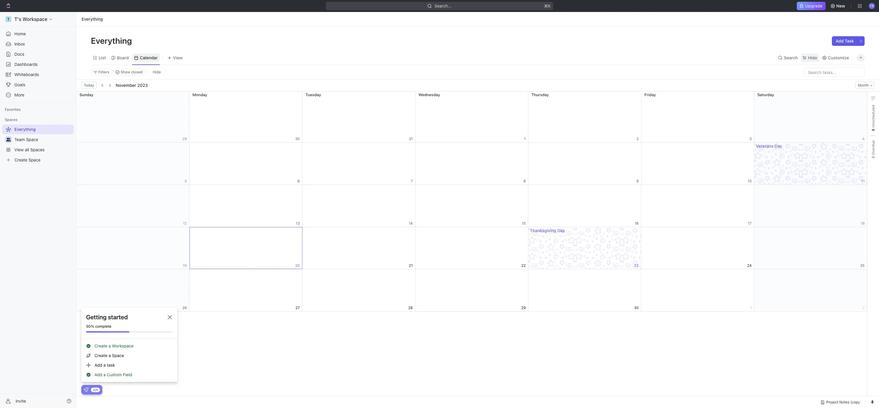 Task type: describe. For each thing, give the bounding box(es) containing it.
upgrade link
[[798, 2, 826, 10]]

1 horizontal spatial 30
[[635, 306, 639, 311]]

day for thanksgiving day
[[558, 228, 565, 234]]

0 horizontal spatial 30
[[295, 137, 300, 141]]

28
[[409, 306, 413, 311]]

view all spaces link
[[2, 145, 73, 155]]

more button
[[2, 90, 74, 100]]

hide button
[[801, 54, 820, 62]]

8
[[524, 179, 526, 184]]

november
[[116, 83, 136, 88]]

monday
[[193, 92, 207, 97]]

favorites button
[[2, 106, 23, 113]]

hide inside dropdown button
[[809, 55, 818, 60]]

upgrade
[[806, 3, 823, 8]]

sunday
[[80, 92, 93, 97]]

customize
[[829, 55, 850, 60]]

t's workspace, , element
[[5, 16, 11, 22]]

team space link
[[14, 135, 73, 145]]

show closed button
[[113, 69, 145, 76]]

hide inside button
[[153, 70, 161, 74]]

friday
[[645, 92, 656, 97]]

50% complete
[[86, 325, 111, 329]]

0 horizontal spatial 1
[[524, 137, 526, 141]]

a for task
[[103, 363, 106, 368]]

dashboards link
[[2, 60, 74, 69]]

space for team space
[[26, 137, 38, 142]]

all
[[25, 147, 29, 153]]

list link
[[98, 54, 106, 62]]

team
[[14, 137, 25, 142]]

19
[[183, 264, 187, 268]]

user group image
[[6, 138, 11, 142]]

board link
[[116, 54, 129, 62]]

add for add task
[[836, 38, 844, 44]]

6 inside veterans day row
[[298, 179, 300, 184]]

26
[[182, 306, 187, 311]]

9
[[637, 179, 639, 184]]

3
[[750, 137, 752, 141]]

create for create a workspace
[[95, 344, 107, 349]]

1 vertical spatial 1
[[751, 306, 752, 311]]

50%
[[86, 325, 94, 329]]

5
[[185, 179, 187, 184]]

0 vertical spatial 29
[[182, 137, 187, 141]]

unscheduled
[[871, 105, 876, 129]]

customize button
[[821, 54, 851, 62]]

field
[[123, 373, 132, 378]]

row containing 29
[[77, 92, 868, 143]]

onboarding checklist button element
[[84, 388, 89, 393]]

18
[[861, 221, 865, 226]]

goals
[[14, 82, 25, 87]]

day for veterans day
[[775, 144, 783, 149]]

20
[[296, 264, 300, 268]]

november 2023
[[116, 83, 148, 88]]

21
[[409, 264, 413, 268]]

0 vertical spatial everything
[[82, 17, 103, 22]]

create for create space
[[14, 158, 27, 163]]

17
[[748, 221, 752, 226]]

home
[[14, 31, 26, 36]]

goals link
[[2, 80, 74, 90]]

invite
[[16, 399, 26, 404]]

thanksgiving day row
[[77, 228, 868, 270]]

started
[[108, 314, 128, 321]]

filters
[[98, 70, 109, 74]]

thanksgiving day
[[530, 228, 565, 234]]

grid containing veterans day
[[76, 92, 868, 397]]

board
[[117, 55, 129, 60]]

inbox link
[[2, 39, 74, 49]]

complete
[[95, 325, 111, 329]]

search
[[785, 55, 798, 60]]

24
[[748, 264, 752, 268]]

whiteboards link
[[2, 70, 74, 80]]

spaces inside view all spaces 'link'
[[30, 147, 45, 153]]

25
[[861, 264, 865, 268]]

1 vertical spatial everything link
[[2, 125, 73, 135]]

a for custom
[[103, 373, 106, 378]]

create a space
[[95, 354, 124, 359]]

today
[[84, 83, 94, 88]]

0 vertical spatial everything link
[[80, 16, 104, 23]]

0 vertical spatial 6
[[871, 129, 876, 131]]

22
[[522, 264, 526, 268]]

closed
[[131, 70, 143, 74]]

31
[[409, 137, 413, 141]]

create a workspace
[[95, 344, 134, 349]]

inbox
[[14, 41, 25, 47]]

14
[[409, 221, 413, 226]]

add task button
[[833, 36, 858, 46]]

veterans day
[[756, 144, 783, 149]]

2 vertical spatial space
[[112, 354, 124, 359]]

⌘k
[[545, 3, 551, 8]]



Task type: vqa. For each thing, say whether or not it's contained in the screenshot.


Task type: locate. For each thing, give the bounding box(es) containing it.
30
[[295, 137, 300, 141], [635, 306, 639, 311]]

view inside 'link'
[[14, 147, 24, 153]]

0 horizontal spatial 2
[[637, 137, 639, 141]]

view for view
[[173, 55, 183, 60]]

day
[[775, 144, 783, 149], [558, 228, 565, 234]]

0 horizontal spatial workspace
[[23, 17, 47, 22]]

create for create a space
[[95, 354, 107, 359]]

a
[[109, 344, 111, 349], [109, 354, 111, 359], [103, 363, 106, 368], [103, 373, 106, 378]]

0 vertical spatial row
[[77, 92, 868, 143]]

tb button
[[868, 1, 877, 11]]

more
[[14, 92, 24, 98]]

thanksgiving
[[530, 228, 557, 234]]

16
[[635, 221, 639, 226]]

Search tasks... text field
[[805, 68, 865, 77]]

space inside team space link
[[26, 137, 38, 142]]

1 vertical spatial hide
[[153, 70, 161, 74]]

month
[[858, 83, 869, 88]]

1 horizontal spatial hide
[[809, 55, 818, 60]]

create down all
[[14, 158, 27, 163]]

a up 'create a space'
[[109, 344, 111, 349]]

space down create a workspace
[[112, 354, 124, 359]]

everything inside tree
[[14, 127, 36, 132]]

close image
[[168, 316, 172, 320]]

spaces
[[5, 118, 18, 122], [30, 147, 45, 153]]

2023
[[137, 83, 148, 88]]

create space link
[[2, 156, 73, 165]]

docs
[[14, 52, 24, 57]]

calendar link
[[139, 54, 158, 62]]

1 vertical spatial 29
[[522, 306, 526, 311]]

2 row from the top
[[77, 185, 868, 228]]

a up task
[[109, 354, 111, 359]]

12
[[183, 221, 187, 226]]

day right veterans
[[775, 144, 783, 149]]

0
[[871, 156, 876, 159]]

space for create space
[[28, 158, 41, 163]]

0 vertical spatial 30
[[295, 137, 300, 141]]

sidebar navigation
[[0, 12, 78, 409]]

1 horizontal spatial everything link
[[80, 16, 104, 23]]

add a custom field
[[95, 373, 132, 378]]

view inside button
[[173, 55, 183, 60]]

2
[[637, 137, 639, 141], [863, 306, 865, 311]]

docs link
[[2, 50, 74, 59]]

row containing 26
[[77, 270, 868, 312]]

today button
[[81, 82, 97, 89]]

4
[[863, 137, 865, 141]]

1 row from the top
[[77, 92, 868, 143]]

workspace up 'create a space'
[[112, 344, 134, 349]]

everything
[[82, 17, 103, 22], [91, 36, 134, 46], [14, 127, 36, 132]]

list
[[99, 55, 106, 60]]

1 horizontal spatial view
[[173, 55, 183, 60]]

space
[[26, 137, 38, 142], [28, 158, 41, 163], [112, 354, 124, 359]]

2 vertical spatial row
[[77, 270, 868, 312]]

a down "add a task"
[[103, 373, 106, 378]]

new button
[[829, 1, 849, 11]]

1 horizontal spatial 29
[[522, 306, 526, 311]]

getting
[[86, 314, 107, 321]]

0 vertical spatial space
[[26, 137, 38, 142]]

hide
[[809, 55, 818, 60], [153, 70, 161, 74]]

spaces up create space link
[[30, 147, 45, 153]]

show
[[121, 70, 130, 74]]

1 horizontal spatial day
[[775, 144, 783, 149]]

0 horizontal spatial hide
[[153, 70, 161, 74]]

1 vertical spatial everything
[[91, 36, 134, 46]]

1 vertical spatial workspace
[[112, 344, 134, 349]]

tree inside sidebar navigation
[[2, 125, 74, 165]]

tb
[[870, 4, 874, 8]]

veterans day row
[[77, 143, 868, 185]]

t's
[[14, 17, 21, 22]]

1 vertical spatial 2
[[863, 306, 865, 311]]

0 vertical spatial day
[[775, 144, 783, 149]]

overdue
[[871, 141, 876, 156]]

1 vertical spatial view
[[14, 147, 24, 153]]

0 horizontal spatial 29
[[182, 137, 187, 141]]

view button
[[165, 54, 185, 62]]

0 horizontal spatial 6
[[298, 179, 300, 184]]

view for view all spaces
[[14, 147, 24, 153]]

tree containing everything
[[2, 125, 74, 165]]

1 vertical spatial day
[[558, 228, 565, 234]]

1 vertical spatial row
[[77, 185, 868, 228]]

10
[[748, 179, 752, 184]]

add for add a custom field
[[95, 373, 102, 378]]

0 vertical spatial create
[[14, 158, 27, 163]]

calendar
[[140, 55, 158, 60]]

row
[[77, 92, 868, 143], [77, 185, 868, 228], [77, 270, 868, 312]]

13
[[296, 221, 300, 226]]

add for add a task
[[95, 363, 102, 368]]

1 horizontal spatial 1
[[751, 306, 752, 311]]

filters button
[[91, 69, 112, 76]]

11
[[862, 179, 865, 184]]

space inside create space link
[[28, 158, 41, 163]]

hide right search
[[809, 55, 818, 60]]

home link
[[2, 29, 74, 39]]

a for workspace
[[109, 344, 111, 349]]

add inside button
[[836, 38, 844, 44]]

0 horizontal spatial everything link
[[2, 125, 73, 135]]

space up view all spaces
[[26, 137, 38, 142]]

t
[[7, 17, 10, 21]]

0 vertical spatial spaces
[[5, 118, 18, 122]]

saturday
[[758, 92, 775, 97]]

1 vertical spatial spaces
[[30, 147, 45, 153]]

view all spaces
[[14, 147, 45, 153]]

15
[[522, 221, 526, 226]]

23
[[635, 264, 639, 268]]

view right calendar
[[173, 55, 183, 60]]

create
[[14, 158, 27, 163], [95, 344, 107, 349], [95, 354, 107, 359]]

favorites
[[5, 107, 21, 112]]

dashboards
[[14, 62, 38, 67]]

0 horizontal spatial spaces
[[5, 118, 18, 122]]

2 vertical spatial create
[[95, 354, 107, 359]]

day right thanksgiving at right bottom
[[558, 228, 565, 234]]

hide button
[[150, 69, 163, 76]]

task
[[107, 363, 115, 368]]

add task
[[836, 38, 854, 44]]

0 horizontal spatial day
[[558, 228, 565, 234]]

0 vertical spatial workspace
[[23, 17, 47, 22]]

3 row from the top
[[77, 270, 868, 312]]

view
[[173, 55, 183, 60], [14, 147, 24, 153]]

add
[[836, 38, 844, 44], [95, 363, 102, 368], [95, 373, 102, 378]]

row containing 12
[[77, 185, 868, 228]]

1 vertical spatial space
[[28, 158, 41, 163]]

spaces down favorites button
[[5, 118, 18, 122]]

0 vertical spatial add
[[836, 38, 844, 44]]

1 vertical spatial create
[[95, 344, 107, 349]]

t's workspace
[[14, 17, 47, 22]]

team space
[[14, 137, 38, 142]]

hide down calendar
[[153, 70, 161, 74]]

1 horizontal spatial workspace
[[112, 344, 134, 349]]

grid
[[76, 92, 868, 397]]

0 vertical spatial 1
[[524, 137, 526, 141]]

a for space
[[109, 354, 111, 359]]

tree
[[2, 125, 74, 165]]

space down view all spaces 'link'
[[28, 158, 41, 163]]

show closed
[[121, 70, 143, 74]]

day inside row
[[775, 144, 783, 149]]

a left task
[[103, 363, 106, 368]]

create inside tree
[[14, 158, 27, 163]]

task
[[845, 38, 854, 44]]

onboarding checklist button image
[[84, 388, 89, 393]]

create space
[[14, 158, 41, 163]]

create up 'create a space'
[[95, 344, 107, 349]]

1 vertical spatial 6
[[298, 179, 300, 184]]

workspace up home link
[[23, 17, 47, 22]]

whiteboards
[[14, 72, 39, 77]]

1 horizontal spatial 6
[[871, 129, 876, 131]]

1 horizontal spatial spaces
[[30, 147, 45, 153]]

1 vertical spatial add
[[95, 363, 102, 368]]

7
[[411, 179, 413, 184]]

custom
[[107, 373, 122, 378]]

veterans
[[756, 144, 774, 149]]

2 vertical spatial add
[[95, 373, 102, 378]]

6
[[871, 129, 876, 131], [298, 179, 300, 184]]

view left all
[[14, 147, 24, 153]]

day inside row
[[558, 228, 565, 234]]

0 horizontal spatial view
[[14, 147, 24, 153]]

view button
[[165, 51, 185, 65]]

2 vertical spatial everything
[[14, 127, 36, 132]]

0 vertical spatial 2
[[637, 137, 639, 141]]

0 vertical spatial hide
[[809, 55, 818, 60]]

thursday
[[532, 92, 549, 97]]

tuesday
[[306, 92, 321, 97]]

create up "add a task"
[[95, 354, 107, 359]]

27
[[296, 306, 300, 311]]

new
[[837, 3, 846, 8]]

1 vertical spatial 30
[[635, 306, 639, 311]]

1 horizontal spatial 2
[[863, 306, 865, 311]]

0 vertical spatial view
[[173, 55, 183, 60]]

2/4
[[93, 389, 98, 392]]

workspace inside sidebar navigation
[[23, 17, 47, 22]]



